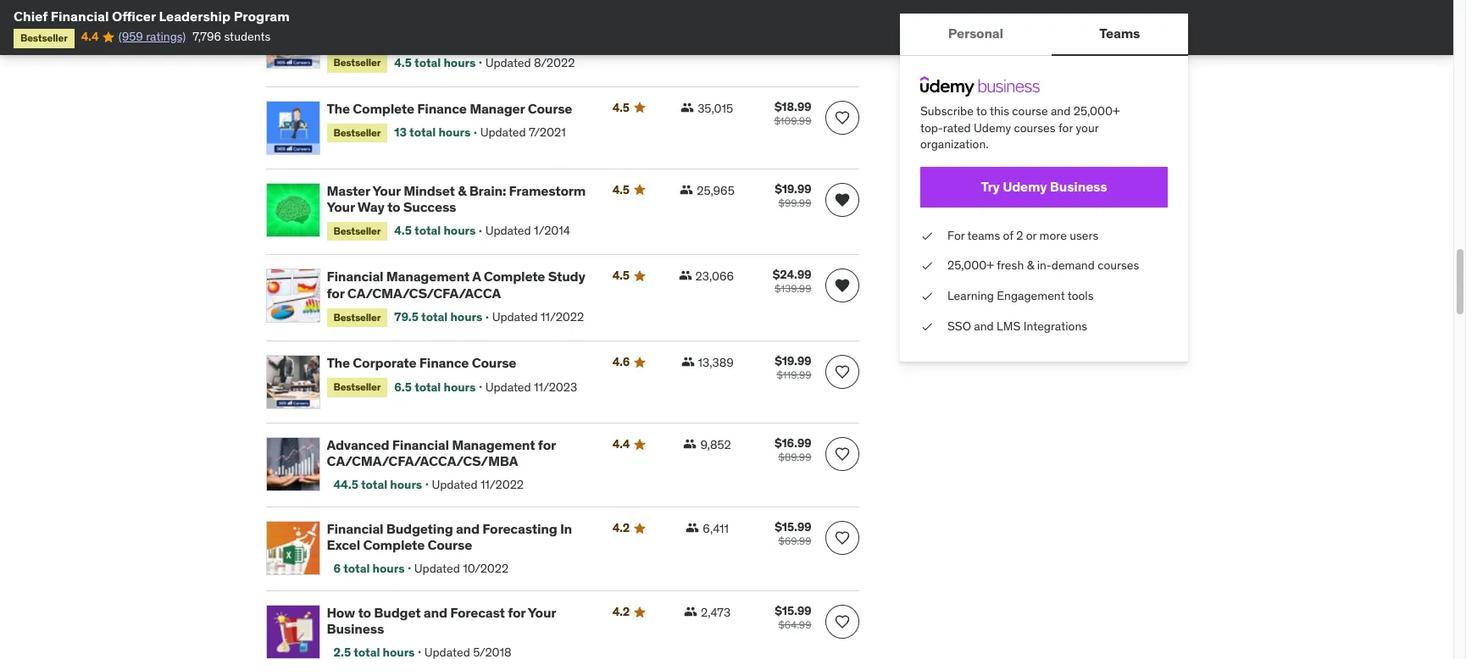 Task type: vqa. For each thing, say whether or not it's contained in the screenshot.


Task type: locate. For each thing, give the bounding box(es) containing it.
0 vertical spatial $15.99
[[775, 520, 811, 535]]

to for budget
[[358, 604, 371, 621]]

& left brain:
[[458, 182, 466, 199]]

0 vertical spatial $19.99
[[775, 181, 811, 196]]

brain:
[[469, 182, 506, 199]]

3 wishlist image from the top
[[834, 530, 850, 547]]

1 vertical spatial $15.99
[[775, 604, 811, 619]]

4.5 total hours up the complete finance manager course
[[394, 55, 476, 70]]

1 vertical spatial 25,000+
[[947, 258, 994, 273]]

1 vertical spatial complete
[[484, 268, 545, 285]]

wishlist image
[[834, 191, 850, 208], [834, 278, 850, 294], [834, 364, 850, 381], [834, 614, 850, 631]]

total right 44.5
[[361, 477, 387, 492]]

complete up 13
[[353, 100, 414, 117]]

leadership
[[159, 8, 231, 25]]

4.2 for how to budget and forecast for your business
[[612, 604, 630, 620]]

1 horizontal spatial to
[[387, 198, 400, 215]]

2 $15.99 from the top
[[775, 604, 811, 619]]

1 vertical spatial the
[[327, 354, 350, 371]]

xsmall image left 9,852 on the bottom left of the page
[[683, 437, 697, 451]]

0 vertical spatial 4.4
[[81, 29, 99, 44]]

updated 11/2023
[[485, 379, 577, 395]]

xsmall image left 35,015
[[681, 101, 694, 114]]

financial down way
[[327, 268, 383, 285]]

xsmall image for 25,000+ fresh & in-demand courses
[[920, 258, 934, 275]]

courses down course on the right top of the page
[[1014, 120, 1055, 135]]

to right way
[[387, 198, 400, 215]]

course
[[528, 100, 572, 117], [472, 354, 516, 371], [428, 537, 472, 554]]

business up users
[[1050, 178, 1107, 195]]

learning
[[947, 288, 994, 303]]

to right how
[[358, 604, 371, 621]]

0 vertical spatial the
[[327, 100, 350, 117]]

11/2022 down study
[[541, 310, 584, 325]]

$19.99 for master your mindset & brain: framestorm your way to success
[[775, 181, 811, 196]]

11/2022
[[541, 310, 584, 325], [480, 477, 524, 492]]

financial right chief
[[51, 8, 109, 25]]

4.4
[[81, 29, 99, 44], [612, 437, 630, 452]]

integrations
[[1023, 318, 1087, 334]]

$15.99 $64.99
[[775, 604, 811, 632]]

udemy down "this"
[[973, 120, 1011, 135]]

financial management a complete study for ca/cma/cs/cfa/acca link
[[327, 268, 592, 302]]

xsmall image
[[681, 101, 694, 114], [679, 269, 692, 283], [920, 318, 934, 335], [681, 355, 695, 369]]

hours
[[444, 55, 476, 70], [439, 125, 471, 140], [444, 223, 476, 239], [450, 310, 483, 325], [444, 379, 476, 395], [390, 477, 422, 492], [373, 561, 405, 576]]

$19.99 down $139.99
[[775, 354, 811, 369]]

44.5
[[333, 477, 358, 492]]

tab list
[[900, 14, 1188, 56]]

and
[[1050, 103, 1070, 119], [974, 318, 993, 334], [456, 521, 480, 537], [424, 604, 447, 621]]

complete
[[353, 100, 414, 117], [484, 268, 545, 285], [363, 537, 425, 554]]

23,066
[[695, 269, 734, 284]]

complete up 6 total hours
[[363, 537, 425, 554]]

2 horizontal spatial your
[[528, 604, 556, 621]]

finance for course
[[419, 354, 469, 371]]

0 vertical spatial 25,000+
[[1073, 103, 1120, 119]]

udemy business image
[[920, 76, 1039, 97]]

xsmall image
[[680, 183, 693, 196], [920, 228, 934, 244], [920, 258, 934, 275], [920, 288, 934, 305], [683, 437, 697, 451], [686, 521, 699, 535], [684, 605, 698, 619]]

4.5 total hours down success
[[394, 223, 476, 239]]

xsmall image left 2,473
[[684, 605, 698, 619]]

1 $19.99 from the top
[[775, 181, 811, 196]]

try
[[981, 178, 999, 195]]

2 vertical spatial to
[[358, 604, 371, 621]]

0 vertical spatial udemy
[[973, 120, 1011, 135]]

2 the from the top
[[327, 354, 350, 371]]

master your mindset & brain: framestorm your way to success
[[327, 182, 586, 215]]

1 the from the top
[[327, 100, 350, 117]]

wishlist image for financial management a complete study for ca/cma/cs/cfa/acca
[[834, 278, 850, 294]]

25,000+
[[1073, 103, 1120, 119], [947, 258, 994, 273]]

0 vertical spatial &
[[458, 182, 466, 199]]

$19.99 for the corporate finance course
[[775, 354, 811, 369]]

wishlist image right $99.99
[[834, 191, 850, 208]]

demand
[[1051, 258, 1094, 273]]

financial up 6 total hours
[[327, 521, 383, 537]]

0 vertical spatial business
[[1050, 178, 1107, 195]]

bestseller for the corporate finance course
[[333, 381, 381, 394]]

$139.99
[[775, 283, 811, 295]]

2 horizontal spatial to
[[976, 103, 987, 119]]

xsmall image left 23,066
[[679, 269, 692, 283]]

1 vertical spatial 4.2
[[612, 604, 630, 620]]

4.5 total hours for updated 8/2022
[[394, 55, 476, 70]]

wishlist image right $89.99
[[834, 446, 850, 463]]

of
[[1003, 228, 1013, 243]]

way
[[357, 198, 384, 215]]

xsmall image left 13,389
[[681, 355, 695, 369]]

course up updated 11/2023
[[472, 354, 516, 371]]

the complete finance manager course link
[[327, 100, 592, 117]]

your right forecast
[[528, 604, 556, 621]]

2 wishlist image from the top
[[834, 446, 850, 463]]

0 vertical spatial courses
[[1014, 120, 1055, 135]]

xsmall image left '25,965'
[[680, 183, 693, 196]]

master
[[327, 182, 370, 199]]

0 vertical spatial 4.2
[[612, 521, 630, 536]]

$15.99
[[775, 520, 811, 535], [775, 604, 811, 619]]

1 vertical spatial 4.4
[[612, 437, 630, 452]]

updated 11/2022 for 44.5 total hours
[[432, 477, 524, 492]]

ratings)
[[146, 29, 186, 44]]

and right course on the right top of the page
[[1050, 103, 1070, 119]]

2 vertical spatial complete
[[363, 537, 425, 554]]

courses right demand
[[1097, 258, 1139, 273]]

forecast
[[450, 604, 505, 621]]

(959 ratings)
[[118, 29, 186, 44]]

$18.99 $109.99
[[774, 99, 811, 127]]

1 vertical spatial updated 11/2022
[[432, 477, 524, 492]]

$19.99 $119.99
[[775, 354, 811, 382]]

1 vertical spatial wishlist image
[[834, 446, 850, 463]]

to
[[976, 103, 987, 119], [387, 198, 400, 215], [358, 604, 371, 621]]

2 vertical spatial wishlist image
[[834, 530, 850, 547]]

financial management a complete study for ca/cma/cs/cfa/acca
[[327, 268, 585, 301]]

1 vertical spatial $19.99
[[775, 354, 811, 369]]

1 horizontal spatial 11/2022
[[541, 310, 584, 325]]

the corporate finance course
[[327, 354, 516, 371]]

master your mindset & brain: framestorm your way to success link
[[327, 182, 592, 215]]

2 4.5 total hours from the top
[[394, 223, 476, 239]]

total right 13
[[409, 125, 436, 140]]

courses inside the subscribe to this course and 25,000+ top‑rated udemy courses for your organization.
[[1014, 120, 1055, 135]]

and up updated 10/2022
[[456, 521, 480, 537]]

updated left '1/2014'
[[485, 223, 531, 239]]

25,000+ up your
[[1073, 103, 1120, 119]]

for
[[947, 228, 964, 243]]

$16.99 $89.99
[[775, 436, 811, 464]]

& left in-
[[1026, 258, 1034, 273]]

course up 7/2021
[[528, 100, 572, 117]]

the for the complete finance manager course
[[327, 100, 350, 117]]

$16.99
[[775, 436, 811, 451]]

updated 10/2022
[[414, 561, 509, 576]]

for teams of 2 or more users
[[947, 228, 1098, 243]]

wishlist image right '$69.99'
[[834, 530, 850, 547]]

2 $19.99 from the top
[[775, 354, 811, 369]]

wishlist image for master your mindset & brain: framestorm your way to success
[[834, 191, 850, 208]]

1 horizontal spatial 25,000+
[[1073, 103, 1120, 119]]

wishlist image right $139.99
[[834, 278, 850, 294]]

1 $15.99 from the top
[[775, 520, 811, 535]]

teams button
[[1051, 14, 1188, 54]]

2
[[1016, 228, 1023, 243]]

4.5
[[394, 55, 412, 70], [612, 100, 630, 115], [612, 182, 630, 197], [394, 223, 412, 239], [612, 268, 630, 283]]

updated 11/2022 down advanced financial management for ca/cma/cfa/acca/cs/mba link
[[432, 477, 524, 492]]

udemy right try
[[1002, 178, 1047, 195]]

2 wishlist image from the top
[[834, 278, 850, 294]]

total down success
[[415, 223, 441, 239]]

to for this
[[976, 103, 987, 119]]

your right "master" at the left
[[373, 182, 401, 199]]

1 vertical spatial finance
[[419, 354, 469, 371]]

to inside how to budget and forecast for your business
[[358, 604, 371, 621]]

1 wishlist image from the top
[[834, 109, 850, 126]]

$24.99 $139.99
[[773, 267, 811, 295]]

3 wishlist image from the top
[[834, 364, 850, 381]]

top‑rated
[[920, 120, 971, 135]]

updated 11/2022 for 79.5 total hours
[[492, 310, 584, 325]]

4.2
[[612, 521, 630, 536], [612, 604, 630, 620]]

1 vertical spatial 11/2022
[[480, 477, 524, 492]]

4.4 left (959
[[81, 29, 99, 44]]

wishlist image for how to budget and forecast for your business
[[834, 614, 850, 631]]

personal button
[[900, 14, 1051, 54]]

$19.99 down "$109.99"
[[775, 181, 811, 196]]

for inside how to budget and forecast for your business
[[508, 604, 526, 621]]

0 vertical spatial 4.5 total hours
[[394, 55, 476, 70]]

0 vertical spatial 11/2022
[[541, 310, 584, 325]]

0 horizontal spatial business
[[327, 621, 384, 638]]

1 4.5 total hours from the top
[[394, 55, 476, 70]]

hours down "the complete finance manager course" link
[[439, 125, 471, 140]]

0 horizontal spatial courses
[[1014, 120, 1055, 135]]

courses
[[1014, 120, 1055, 135], [1097, 258, 1139, 273]]

tab list containing personal
[[900, 14, 1188, 56]]

for inside financial management a complete study for ca/cma/cs/cfa/acca
[[327, 284, 344, 301]]

0 vertical spatial course
[[528, 100, 572, 117]]

lms
[[996, 318, 1020, 334]]

learning engagement tools
[[947, 288, 1093, 303]]

and right the budget
[[424, 604, 447, 621]]

0 horizontal spatial 11/2022
[[480, 477, 524, 492]]

$15.99 down '$69.99'
[[775, 604, 811, 619]]

hours down the corporate finance course link
[[444, 379, 476, 395]]

advanced
[[327, 437, 389, 454]]

2 4.2 from the top
[[612, 604, 630, 620]]

bestseller
[[20, 32, 68, 44], [333, 56, 381, 69], [333, 126, 381, 139], [333, 225, 381, 237], [333, 311, 381, 324], [333, 381, 381, 394]]

the left corporate
[[327, 354, 350, 371]]

management down updated 11/2023
[[452, 437, 535, 454]]

course up updated 10/2022
[[428, 537, 472, 554]]

wishlist image right '$64.99'
[[834, 614, 850, 631]]

updated down financial management a complete study for ca/cma/cs/cfa/acca link
[[492, 310, 538, 325]]

ca/cma/cfa/acca/cs/mba
[[327, 453, 518, 470]]

$15.99 down $89.99
[[775, 520, 811, 535]]

hours down ca/cma/cfa/acca/cs/mba
[[390, 477, 422, 492]]

1 vertical spatial 4.5 total hours
[[394, 223, 476, 239]]

0 vertical spatial to
[[976, 103, 987, 119]]

the
[[327, 100, 350, 117], [327, 354, 350, 371]]

in-
[[1037, 258, 1051, 273]]

79.5
[[394, 310, 419, 325]]

personal
[[948, 25, 1003, 42]]

25,000+ inside the subscribe to this course and 25,000+ top‑rated udemy courses for your organization.
[[1073, 103, 1120, 119]]

users
[[1069, 228, 1098, 243]]

finance up '6.5 total hours'
[[419, 354, 469, 371]]

1 vertical spatial business
[[327, 621, 384, 638]]

management up 79.5 total hours
[[386, 268, 470, 285]]

4.2 for financial budgeting and forecasting in excel complete course
[[612, 521, 630, 536]]

finance up 13 total hours
[[417, 100, 467, 117]]

xsmall image left fresh
[[920, 258, 934, 275]]

xsmall image left 6,411
[[686, 521, 699, 535]]

$18.99
[[775, 99, 811, 114]]

wishlist image right "$109.99"
[[834, 109, 850, 126]]

xsmall image left learning
[[920, 288, 934, 305]]

1 wishlist image from the top
[[834, 191, 850, 208]]

total up the complete finance manager course
[[415, 55, 441, 70]]

1 vertical spatial courses
[[1097, 258, 1139, 273]]

wishlist image
[[834, 109, 850, 126], [834, 446, 850, 463], [834, 530, 850, 547]]

your
[[373, 182, 401, 199], [327, 198, 355, 215], [528, 604, 556, 621]]

0 vertical spatial updated 11/2022
[[492, 310, 584, 325]]

0 vertical spatial management
[[386, 268, 470, 285]]

manager
[[470, 100, 525, 117]]

management
[[386, 268, 470, 285], [452, 437, 535, 454]]

financial up 44.5 total hours
[[392, 437, 449, 454]]

to left "this"
[[976, 103, 987, 119]]

total right 6.5
[[415, 379, 441, 395]]

0 horizontal spatial your
[[327, 198, 355, 215]]

1 vertical spatial &
[[1026, 258, 1034, 273]]

1 4.2 from the top
[[612, 521, 630, 536]]

79.5 total hours
[[394, 310, 483, 325]]

updated 11/2022 down study
[[492, 310, 584, 325]]

your inside how to budget and forecast for your business
[[528, 604, 556, 621]]

the up "master" at the left
[[327, 100, 350, 117]]

management inside financial management a complete study for ca/cma/cs/cfa/acca
[[386, 268, 470, 285]]

success
[[403, 198, 456, 215]]

4 wishlist image from the top
[[834, 614, 850, 631]]

0 vertical spatial finance
[[417, 100, 467, 117]]

complete right a
[[484, 268, 545, 285]]

financial budgeting and forecasting in excel complete course
[[327, 521, 572, 554]]

wishlist image right $119.99 at bottom right
[[834, 364, 850, 381]]

11/2022 up forecasting
[[480, 477, 524, 492]]

teams
[[967, 228, 1000, 243]]

xsmall image left for
[[920, 228, 934, 244]]

$15.99 for financial budgeting and forecasting in excel complete course
[[775, 520, 811, 535]]

complete inside financial management a complete study for ca/cma/cs/cfa/acca
[[484, 268, 545, 285]]

for inside the subscribe to this course and 25,000+ top‑rated udemy courses for your organization.
[[1058, 120, 1073, 135]]

2 vertical spatial course
[[428, 537, 472, 554]]

chief
[[14, 8, 48, 25]]

updated 8/2022
[[485, 55, 575, 70]]

wishlist image for the corporate finance course
[[834, 364, 850, 381]]

to inside the subscribe to this course and 25,000+ top‑rated udemy courses for your organization.
[[976, 103, 987, 119]]

$109.99
[[774, 114, 811, 127]]

4.4 down the 4.6
[[612, 437, 630, 452]]

bestseller for master your mindset & brain: framestorm your way to success
[[333, 225, 381, 237]]

4.5 total hours for updated 1/2014
[[394, 223, 476, 239]]

1 vertical spatial to
[[387, 198, 400, 215]]

business down 6 total hours
[[327, 621, 384, 638]]

updated 1/2014
[[485, 223, 570, 239]]

0 horizontal spatial &
[[458, 182, 466, 199]]

budgeting
[[386, 521, 453, 537]]

financial inside financial management a complete study for ca/cma/cs/cfa/acca
[[327, 268, 383, 285]]

0 vertical spatial complete
[[353, 100, 414, 117]]

finance for manager
[[417, 100, 467, 117]]

your left way
[[327, 198, 355, 215]]

0 vertical spatial wishlist image
[[834, 109, 850, 126]]

25,000+ up learning
[[947, 258, 994, 273]]

and inside how to budget and forecast for your business
[[424, 604, 447, 621]]

1 vertical spatial management
[[452, 437, 535, 454]]

updated
[[485, 55, 531, 70], [480, 125, 526, 140], [485, 223, 531, 239], [492, 310, 538, 325], [485, 379, 531, 395], [432, 477, 478, 492], [414, 561, 460, 576]]

1 horizontal spatial your
[[373, 182, 401, 199]]

0 horizontal spatial to
[[358, 604, 371, 621]]

total down ca/cma/cs/cfa/acca
[[421, 310, 448, 325]]



Task type: describe. For each thing, give the bounding box(es) containing it.
$15.99 $69.99
[[775, 520, 811, 548]]

more
[[1039, 228, 1066, 243]]

and inside the subscribe to this course and 25,000+ top‑rated udemy courses for your organization.
[[1050, 103, 1070, 119]]

25,000+ fresh & in-demand courses
[[947, 258, 1139, 273]]

to inside master your mindset & brain: framestorm your way to success
[[387, 198, 400, 215]]

4.5 for financial management a complete study for ca/cma/cs/cfa/acca
[[612, 268, 630, 283]]

11/2022 for 79.5 total hours
[[541, 310, 584, 325]]

xsmall image for learning engagement tools
[[920, 288, 934, 305]]

the corporate finance course link
[[327, 354, 592, 372]]

4.5 for the complete finance manager course
[[612, 100, 630, 115]]

2,473
[[701, 605, 731, 620]]

subscribe
[[920, 103, 973, 119]]

6 total hours
[[333, 561, 405, 576]]

6
[[333, 561, 341, 576]]

total right the 6
[[343, 561, 370, 576]]

and right sso
[[974, 318, 993, 334]]

6,411
[[703, 521, 729, 537]]

25,965
[[697, 183, 735, 198]]

your for how
[[528, 604, 556, 621]]

updated down advanced financial management for ca/cma/cfa/acca/cs/mba link
[[432, 477, 478, 492]]

updated left "8/2022"
[[485, 55, 531, 70]]

advanced financial management for ca/cma/cfa/acca/cs/mba link
[[327, 437, 592, 470]]

9,852
[[700, 437, 731, 453]]

44.5 total hours
[[333, 477, 422, 492]]

how to budget and forecast for your business link
[[327, 604, 592, 638]]

hours up the budget
[[373, 561, 405, 576]]

teams
[[1099, 25, 1140, 42]]

subscribe to this course and 25,000+ top‑rated udemy courses for your organization.
[[920, 103, 1120, 152]]

fresh
[[996, 258, 1024, 273]]

updated 7/2021
[[480, 125, 566, 140]]

bestseller for the complete finance manager course
[[333, 126, 381, 139]]

7/2021
[[529, 125, 566, 140]]

or
[[1026, 228, 1036, 243]]

hours down master your mindset & brain: framestorm your way to success link
[[444, 223, 476, 239]]

the for the corporate finance course
[[327, 354, 350, 371]]

bestseller for financial management a complete study for ca/cma/cs/cfa/acca
[[333, 311, 381, 324]]

(959
[[118, 29, 143, 44]]

how to budget and forecast for your business
[[327, 604, 556, 638]]

excel
[[327, 537, 360, 554]]

11/2023
[[534, 379, 577, 395]]

1 horizontal spatial courses
[[1097, 258, 1139, 273]]

forecasting
[[482, 521, 557, 537]]

xsmall image for 2,473
[[684, 605, 698, 619]]

$15.99 for how to budget and forecast for your business
[[775, 604, 811, 619]]

advanced financial management for ca/cma/cfa/acca/cs/mba
[[327, 437, 556, 470]]

try udemy business
[[981, 178, 1107, 195]]

xsmall image for financial management a complete study for ca/cma/cs/cfa/acca
[[679, 269, 692, 283]]

engagement
[[996, 288, 1065, 303]]

corporate
[[353, 354, 417, 371]]

xsmall image for for teams of 2 or more users
[[920, 228, 934, 244]]

35,015
[[698, 101, 733, 116]]

0 horizontal spatial 25,000+
[[947, 258, 994, 273]]

xsmall image for 6,411
[[686, 521, 699, 535]]

1 horizontal spatial &
[[1026, 258, 1034, 273]]

sso
[[947, 318, 971, 334]]

the complete finance manager course
[[327, 100, 572, 117]]

xsmall image for the corporate finance course
[[681, 355, 695, 369]]

management inside advanced financial management for ca/cma/cfa/acca/cs/mba
[[452, 437, 535, 454]]

organization.
[[920, 137, 988, 152]]

financial budgeting and forecasting in excel complete course link
[[327, 521, 592, 554]]

$119.99
[[777, 369, 811, 382]]

4.5 for master your mindset & brain: framestorm your way to success
[[612, 182, 630, 197]]

6.5
[[394, 379, 412, 395]]

1 horizontal spatial 4.4
[[612, 437, 630, 452]]

xsmall image for 25,965
[[680, 183, 693, 196]]

and inside financial budgeting and forecasting in excel complete course
[[456, 521, 480, 537]]

complete inside financial budgeting and forecasting in excel complete course
[[363, 537, 425, 554]]

13
[[394, 125, 407, 140]]

10/2022
[[463, 561, 509, 576]]

updated down financial budgeting and forecasting in excel complete course
[[414, 561, 460, 576]]

8/2022
[[534, 55, 575, 70]]

framestorm
[[509, 182, 586, 199]]

updated left 11/2023
[[485, 379, 531, 395]]

$24.99
[[773, 267, 811, 283]]

1 horizontal spatial business
[[1050, 178, 1107, 195]]

1 vertical spatial course
[[472, 354, 516, 371]]

mindset
[[404, 182, 455, 199]]

$89.99
[[778, 451, 811, 464]]

course
[[1012, 103, 1048, 119]]

xsmall image left sso
[[920, 318, 934, 335]]

course inside financial budgeting and forecasting in excel complete course
[[428, 537, 472, 554]]

$99.99
[[778, 196, 811, 209]]

study
[[548, 268, 585, 285]]

try udemy business link
[[920, 167, 1167, 207]]

wishlist image for financial budgeting and forecasting in excel complete course
[[834, 530, 850, 547]]

your
[[1075, 120, 1098, 135]]

6.5 total hours
[[394, 379, 476, 395]]

for inside advanced financial management for ca/cma/cfa/acca/cs/mba
[[538, 437, 556, 454]]

updated down manager
[[480, 125, 526, 140]]

wishlist image for advanced financial management for ca/cma/cfa/acca/cs/mba
[[834, 446, 850, 463]]

0 horizontal spatial 4.4
[[81, 29, 99, 44]]

your for master
[[327, 198, 355, 215]]

1 vertical spatial udemy
[[1002, 178, 1047, 195]]

$69.99
[[778, 535, 811, 548]]

program
[[234, 8, 290, 25]]

1/2014
[[534, 223, 570, 239]]

11/2022 for 44.5 total hours
[[480, 477, 524, 492]]

13 total hours
[[394, 125, 471, 140]]

business inside how to budget and forecast for your business
[[327, 621, 384, 638]]

officer
[[112, 8, 156, 25]]

xsmall image for 9,852
[[683, 437, 697, 451]]

udemy inside the subscribe to this course and 25,000+ top‑rated udemy courses for your organization.
[[973, 120, 1011, 135]]

financial inside advanced financial management for ca/cma/cfa/acca/cs/mba
[[392, 437, 449, 454]]

13,389
[[698, 355, 734, 371]]

students
[[224, 29, 271, 44]]

budget
[[374, 604, 421, 621]]

4.6
[[612, 354, 630, 370]]

hours down financial management a complete study for ca/cma/cs/cfa/acca link
[[450, 310, 483, 325]]

& inside master your mindset & brain: framestorm your way to success
[[458, 182, 466, 199]]

7,796
[[193, 29, 221, 44]]

hours up "the complete finance manager course" link
[[444, 55, 476, 70]]

financial inside financial budgeting and forecasting in excel complete course
[[327, 521, 383, 537]]

this
[[989, 103, 1009, 119]]

wishlist image for the complete finance manager course
[[834, 109, 850, 126]]

7,796 students
[[193, 29, 271, 44]]

how
[[327, 604, 355, 621]]

$64.99
[[778, 619, 811, 632]]

xsmall image for the complete finance manager course
[[681, 101, 694, 114]]

ca/cma/cs/cfa/acca
[[347, 284, 501, 301]]



